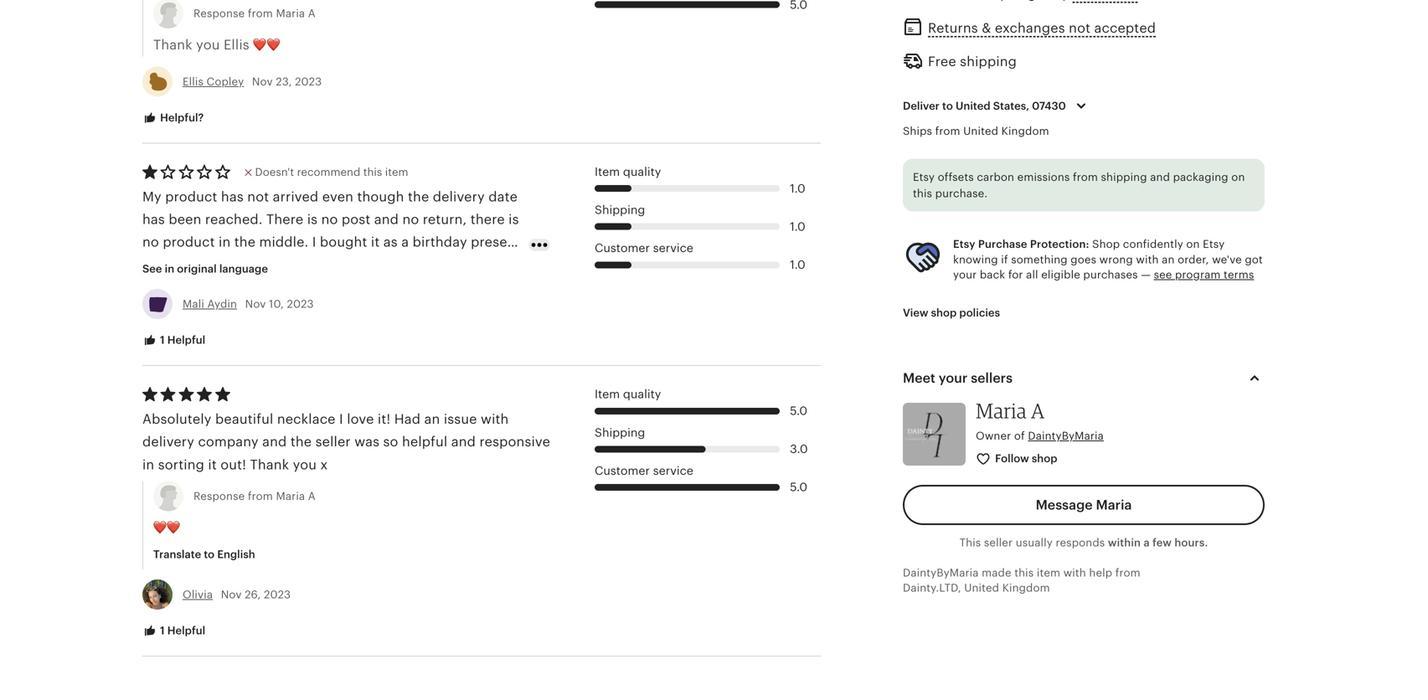 Task type: vqa. For each thing, say whether or not it's contained in the screenshot.


Task type: locate. For each thing, give the bounding box(es) containing it.
0 horizontal spatial ❤️❤️
[[153, 521, 180, 536]]

2 vertical spatial i
[[339, 412, 343, 427]]

1 vertical spatial 2023
[[287, 298, 314, 311]]

2023 right 26,
[[264, 589, 291, 601]]

there
[[471, 212, 505, 227]]

customer service
[[595, 242, 694, 255], [595, 464, 694, 478]]

daintybymaria inside daintybymaria made this item with help from dainty.ltd, united kingdom
[[903, 567, 979, 580]]

1 vertical spatial you
[[293, 458, 317, 473]]

0 vertical spatial a
[[308, 7, 316, 20]]

2 customer from the top
[[595, 464, 650, 478]]

see in original language
[[142, 263, 268, 275]]

united inside dropdown button
[[956, 100, 991, 112]]

1 vertical spatial nov
[[245, 298, 266, 311]]

message maria
[[1036, 498, 1133, 513]]

1 horizontal spatial ellis
[[224, 37, 250, 53]]

to inside button
[[204, 548, 215, 561]]

0 vertical spatial with
[[1137, 253, 1160, 266]]

is right there
[[307, 212, 318, 227]]

returns & exchanges not accepted
[[929, 21, 1157, 36]]

the down the 'reached.'
[[234, 235, 256, 250]]

in right but
[[165, 263, 174, 275]]

shipping up shop
[[1102, 171, 1148, 184]]

0 vertical spatial you
[[196, 37, 220, 53]]

1 response from maria a from the top
[[194, 7, 316, 20]]

0 vertical spatial response
[[194, 7, 245, 20]]

product up been
[[165, 189, 218, 204]]

2 5.0 from the top
[[790, 481, 808, 494]]

you up ellis copley link
[[196, 37, 220, 53]]

item
[[595, 165, 620, 179], [595, 388, 620, 401]]

on inside shop confidently on etsy knowing if something goes wrong with an order, we've got your back for all eligible purchases —
[[1187, 238, 1201, 251]]

1 helpful down olivia
[[158, 625, 205, 637]]

seller up x at the left
[[316, 435, 351, 450]]

has
[[221, 189, 244, 204], [142, 212, 165, 227]]

service
[[653, 242, 694, 255], [653, 464, 694, 478]]

the
[[408, 189, 429, 204], [234, 235, 256, 250], [291, 435, 312, 450]]

0 horizontal spatial you
[[196, 37, 220, 53]]

to for english
[[204, 548, 215, 561]]

item quality for 5.0
[[595, 388, 661, 401]]

united up ships from united kingdom
[[956, 100, 991, 112]]

2 1.0 from the top
[[790, 220, 806, 233]]

0 vertical spatial an
[[1163, 253, 1175, 266]]

nov left 10, on the top
[[245, 298, 266, 311]]

item for 5.0
[[595, 388, 620, 401]]

1 horizontal spatial on
[[1232, 171, 1246, 184]]

shipping inside etsy offsets carbon emissions from shipping and packaging on this purchase.
[[1102, 171, 1148, 184]]

recommend
[[297, 166, 361, 179]]

wrong
[[1100, 253, 1134, 266]]

helpful?
[[158, 111, 204, 124]]

this left purchase. on the top right of page
[[914, 187, 933, 200]]

it
[[371, 235, 380, 250], [208, 458, 217, 473]]

you left x at the left
[[293, 458, 317, 473]]

0 vertical spatial i
[[312, 235, 316, 250]]

1 vertical spatial with
[[481, 412, 509, 427]]

an
[[1163, 253, 1175, 266], [424, 412, 440, 427]]

1 down translate
[[160, 625, 165, 637]]

0 vertical spatial thank
[[153, 37, 193, 53]]

product up the don't
[[163, 235, 215, 250]]

nov for 23,
[[252, 75, 273, 88]]

23,
[[276, 75, 292, 88]]

with up "responsive" on the bottom left of page
[[481, 412, 509, 427]]

helpful down olivia
[[167, 625, 205, 637]]

hours.
[[1175, 537, 1209, 549]]

my down as
[[378, 258, 398, 273]]

nov left 26,
[[221, 589, 242, 601]]

❤️❤️
[[253, 37, 280, 53], [153, 521, 180, 536]]

shipping for 1.0
[[595, 203, 646, 217]]

2023 right 23,
[[295, 75, 322, 88]]

1 for 1.0
[[160, 334, 165, 347]]

1 vertical spatial 1.0
[[790, 220, 806, 233]]

2 1 helpful button from the top
[[130, 616, 218, 647]]

in left sorting
[[142, 458, 155, 473]]

this
[[363, 166, 382, 179], [914, 187, 933, 200], [1015, 567, 1034, 580]]

0 vertical spatial ❤️❤️
[[253, 37, 280, 53]]

united down 'deliver to united states, 07430'
[[964, 125, 999, 137]]

2 vertical spatial united
[[965, 582, 1000, 595]]

response down out!
[[194, 490, 245, 503]]

item up though
[[385, 166, 409, 179]]

0 horizontal spatial shop
[[932, 307, 957, 319]]

1 horizontal spatial delivery
[[433, 189, 485, 204]]

2 horizontal spatial with
[[1137, 253, 1160, 266]]

1 vertical spatial a
[[1032, 399, 1045, 423]]

as
[[384, 235, 398, 250]]

&
[[982, 21, 992, 36]]

1 1 helpful button from the top
[[130, 325, 218, 356]]

no left return, at the left
[[403, 212, 419, 227]]

this inside etsy offsets carbon emissions from shipping and packaging on this purchase.
[[914, 187, 933, 200]]

etsy inside etsy offsets carbon emissions from shipping and packaging on this purchase.
[[914, 171, 935, 184]]

daintybymaria up follow shop
[[1029, 430, 1105, 442]]

even
[[322, 189, 354, 204]]

5.0 down 3.0
[[790, 481, 808, 494]]

with
[[1137, 253, 1160, 266], [481, 412, 509, 427], [1064, 567, 1087, 580]]

0 vertical spatial your
[[954, 269, 977, 281]]

absolutely beautiful necklace i love it! had an issue with delivery company and the seller was so helpful and responsive in sorting it out! thank you x
[[142, 412, 551, 473]]

0 horizontal spatial the
[[234, 235, 256, 250]]

1 horizontal spatial no
[[321, 212, 338, 227]]

1 vertical spatial helpful
[[167, 625, 205, 637]]

has down my
[[142, 212, 165, 227]]

with left help
[[1064, 567, 1087, 580]]

1 horizontal spatial item
[[1037, 567, 1061, 580]]

1 helpful for 1.0
[[158, 334, 205, 347]]

shipping
[[595, 203, 646, 217], [595, 426, 646, 439]]

1 my from the left
[[378, 258, 398, 273]]

translate to english
[[153, 548, 255, 561]]

with for issue
[[481, 412, 509, 427]]

2 vertical spatial with
[[1064, 567, 1087, 580]]

1 helpful
[[158, 334, 205, 347], [158, 625, 205, 637]]

no up but
[[142, 235, 159, 250]]

0 vertical spatial product
[[165, 189, 218, 204]]

a right as
[[402, 235, 409, 250]]

my right the or
[[475, 258, 495, 273]]

helpful
[[167, 334, 205, 347], [167, 625, 205, 637]]

0 vertical spatial response from maria a
[[194, 7, 316, 20]]

and
[[1151, 171, 1171, 184], [374, 212, 399, 227], [262, 435, 287, 450], [452, 435, 476, 450]]

owner
[[976, 430, 1012, 442]]

0 vertical spatial shipping
[[595, 203, 646, 217]]

shipping
[[961, 54, 1018, 69], [1102, 171, 1148, 184]]

has up the 'reached.'
[[221, 189, 244, 204]]

have
[[213, 258, 244, 273]]

from right help
[[1116, 567, 1141, 580]]

kingdom down made
[[1003, 582, 1051, 595]]

0 horizontal spatial is
[[307, 212, 318, 227]]

an up see at the top right of the page
[[1163, 253, 1175, 266]]

5.0 up 3.0
[[790, 404, 808, 418]]

with inside shop confidently on etsy knowing if something goes wrong with an order, we've got your back for all eligible purchases —
[[1137, 253, 1160, 266]]

1 vertical spatial shipping
[[595, 426, 646, 439]]

etsy offsets carbon emissions from shipping and packaging on this purchase.
[[914, 171, 1246, 200]]

delivery up return, at the left
[[433, 189, 485, 204]]

on right the packaging
[[1232, 171, 1246, 184]]

1 vertical spatial item
[[1037, 567, 1061, 580]]

maria inside button
[[1097, 498, 1133, 513]]

from inside daintybymaria made this item with help from dainty.ltd, united kingdom
[[1116, 567, 1141, 580]]

response for thank you ellis ❤️❤️
[[194, 7, 245, 20]]

an up helpful
[[424, 412, 440, 427]]

1 horizontal spatial this
[[914, 187, 933, 200]]

1 helpful from the top
[[167, 334, 205, 347]]

not for arrived
[[247, 189, 269, 204]]

0 horizontal spatial my
[[378, 258, 398, 273]]

i left "love"
[[339, 412, 343, 427]]

2 vertical spatial a
[[308, 490, 316, 503]]

2 quality from the top
[[623, 388, 661, 401]]

2 item quality from the top
[[595, 388, 661, 401]]

1 1.0 from the top
[[790, 182, 806, 195]]

in up have
[[219, 235, 231, 250]]

in
[[219, 235, 231, 250], [165, 263, 174, 275], [142, 458, 155, 473]]

not inside button
[[1070, 21, 1091, 36]]

on up order,
[[1187, 238, 1201, 251]]

shop right view on the right top of page
[[932, 307, 957, 319]]

response from maria a down out!
[[194, 490, 316, 503]]

i
[[312, 235, 316, 250], [168, 258, 172, 273], [339, 412, 343, 427]]

united for from
[[964, 125, 999, 137]]

1 vertical spatial seller
[[985, 537, 1013, 549]]

ellis left copley
[[183, 75, 204, 88]]

1 vertical spatial shop
[[1032, 453, 1058, 465]]

an inside shop confidently on etsy knowing if something goes wrong with an order, we've got your back for all eligible purchases —
[[1163, 253, 1175, 266]]

2 customer service from the top
[[595, 464, 694, 478]]

with inside daintybymaria made this item with help from dainty.ltd, united kingdom
[[1064, 567, 1087, 580]]

to
[[943, 100, 954, 112], [204, 548, 215, 561]]

1 helpful button down "mali"
[[130, 325, 218, 356]]

1 for 5.0
[[160, 625, 165, 637]]

shop
[[1093, 238, 1121, 251]]

the up return, at the left
[[408, 189, 429, 204]]

customer for 5.0
[[595, 464, 650, 478]]

to inside dropdown button
[[943, 100, 954, 112]]

2 horizontal spatial in
[[219, 235, 231, 250]]

2 service from the top
[[653, 464, 694, 478]]

deliver to united states, 07430
[[903, 100, 1067, 112]]

0 vertical spatial daintybymaria
[[1029, 430, 1105, 442]]

delivery
[[433, 189, 485, 204], [142, 435, 194, 450]]

item quality for 1.0
[[595, 165, 661, 179]]

this up though
[[363, 166, 382, 179]]

i up please
[[312, 235, 316, 250]]

from right emissions
[[1074, 171, 1099, 184]]

maria down absolutely beautiful necklace i love it! had an issue with delivery company and the seller was so helpful and responsive in sorting it out! thank you x
[[276, 490, 305, 503]]

2 helpful from the top
[[167, 625, 205, 637]]

2 1 from the top
[[160, 625, 165, 637]]

purchases
[[1084, 269, 1139, 281]]

daintybymaria made this item with help from dainty.ltd, united kingdom
[[903, 567, 1141, 595]]

and up as
[[374, 212, 399, 227]]

it left as
[[371, 235, 380, 250]]

1 vertical spatial an
[[424, 412, 440, 427]]

product down "birthday"
[[402, 258, 454, 273]]

maria inside maria a owner of daintybymaria
[[976, 399, 1027, 423]]

all
[[1027, 269, 1039, 281]]

been
[[169, 212, 202, 227]]

2023
[[295, 75, 322, 88], [287, 298, 314, 311], [264, 589, 291, 601]]

1 vertical spatial ❤️❤️
[[153, 521, 180, 536]]

0 vertical spatial to
[[943, 100, 954, 112]]

i right but
[[168, 258, 172, 273]]

the inside absolutely beautiful necklace i love it! had an issue with delivery company and the seller was so helpful and responsive in sorting it out! thank you x
[[291, 435, 312, 450]]

0 horizontal spatial item
[[385, 166, 409, 179]]

delivery down absolutely
[[142, 435, 194, 450]]

1 1 helpful from the top
[[158, 334, 205, 347]]

a left few
[[1144, 537, 1151, 549]]

1 helpful for 5.0
[[158, 625, 205, 637]]

helpful? button
[[130, 103, 216, 134]]

1 vertical spatial 1
[[160, 625, 165, 637]]

love
[[347, 412, 374, 427]]

2 horizontal spatial this
[[1015, 567, 1034, 580]]

not left "accepted"
[[1070, 21, 1091, 36]]

within
[[1109, 537, 1142, 549]]

1 vertical spatial thank
[[250, 458, 289, 473]]

kingdom down states,
[[1002, 125, 1050, 137]]

2 horizontal spatial etsy
[[1204, 238, 1226, 251]]

2 response from the top
[[194, 490, 245, 503]]

thank right out!
[[250, 458, 289, 473]]

1 helpful button down olivia
[[130, 616, 218, 647]]

0 horizontal spatial daintybymaria
[[903, 567, 979, 580]]

nov for 10,
[[245, 298, 266, 311]]

0 vertical spatial customer
[[595, 242, 650, 255]]

is down date
[[509, 212, 519, 227]]

your right the meet
[[939, 371, 968, 386]]

in inside absolutely beautiful necklace i love it! had an issue with delivery company and the seller was so helpful and responsive in sorting it out! thank you x
[[142, 458, 155, 473]]

0 vertical spatial it
[[371, 235, 380, 250]]

got
[[1246, 253, 1264, 266]]

07430
[[1033, 100, 1067, 112]]

maria up within in the bottom of the page
[[1097, 498, 1133, 513]]

see
[[142, 263, 162, 275]]

service for 1.0
[[653, 242, 694, 255]]

1 helpful down "mali"
[[158, 334, 205, 347]]

meet your sellers button
[[888, 358, 1281, 399]]

view
[[903, 307, 929, 319]]

united for to
[[956, 100, 991, 112]]

0 horizontal spatial with
[[481, 412, 509, 427]]

1 horizontal spatial is
[[509, 212, 519, 227]]

0 horizontal spatial etsy
[[914, 171, 935, 184]]

your down knowing
[[954, 269, 977, 281]]

translate
[[153, 548, 201, 561]]

and left the packaging
[[1151, 171, 1171, 184]]

to left english
[[204, 548, 215, 561]]

5.0
[[790, 404, 808, 418], [790, 481, 808, 494]]

1 horizontal spatial shop
[[1032, 453, 1058, 465]]

response from maria a up thank you ellis ❤️❤️
[[194, 7, 316, 20]]

helpful down "mali"
[[167, 334, 205, 347]]

1 vertical spatial your
[[939, 371, 968, 386]]

0 horizontal spatial on
[[1187, 238, 1201, 251]]

1 horizontal spatial not
[[1070, 21, 1091, 36]]

maria
[[276, 7, 305, 20], [976, 399, 1027, 423], [276, 490, 305, 503], [1097, 498, 1133, 513]]

nov left 23,
[[252, 75, 273, 88]]

it inside my product has not arrived even though the delivery date has been reached. there is no post and no return, there is no product in the middle. i bought it as a birthday present but i don't have a gift. please return my product or my money.
[[371, 235, 380, 250]]

1 helpful button
[[130, 325, 218, 356], [130, 616, 218, 647]]

this inside daintybymaria made this item with help from dainty.ltd, united kingdom
[[1015, 567, 1034, 580]]

5.0 for customer service
[[790, 481, 808, 494]]

0 vertical spatial has
[[221, 189, 244, 204]]

shipping down the &
[[961, 54, 1018, 69]]

policies
[[960, 307, 1001, 319]]

1 vertical spatial a
[[247, 258, 255, 273]]

maria up "owner"
[[976, 399, 1027, 423]]

product
[[165, 189, 218, 204], [163, 235, 215, 250], [402, 258, 454, 273]]

shipping for 3.0
[[595, 426, 646, 439]]

0 vertical spatial 5.0
[[790, 404, 808, 418]]

delivery inside absolutely beautiful necklace i love it! had an issue with delivery company and the seller was so helpful and responsive in sorting it out! thank you x
[[142, 435, 194, 450]]

1 vertical spatial daintybymaria
[[903, 567, 979, 580]]

not down doesn't
[[247, 189, 269, 204]]

ellis copley nov 23, 2023
[[183, 75, 322, 88]]

0 horizontal spatial it
[[208, 458, 217, 473]]

the down necklace
[[291, 435, 312, 450]]

2023 right 10, on the top
[[287, 298, 314, 311]]

❤️❤️ up ellis copley nov 23, 2023
[[253, 37, 280, 53]]

1 5.0 from the top
[[790, 404, 808, 418]]

1
[[160, 334, 165, 347], [160, 625, 165, 637]]

1 horizontal spatial shipping
[[1102, 171, 1148, 184]]

daintybymaria up the dainty.ltd,
[[903, 567, 979, 580]]

0 horizontal spatial a
[[247, 258, 255, 273]]

1 item from the top
[[595, 165, 620, 179]]

knowing
[[954, 253, 999, 266]]

2 vertical spatial in
[[142, 458, 155, 473]]

0 horizontal spatial seller
[[316, 435, 351, 450]]

0 vertical spatial shipping
[[961, 54, 1018, 69]]

helpful
[[402, 435, 448, 450]]

etsy
[[914, 171, 935, 184], [954, 238, 976, 251], [1204, 238, 1226, 251]]

1 quality from the top
[[623, 165, 661, 179]]

0 vertical spatial not
[[1070, 21, 1091, 36]]

your inside 'dropdown button'
[[939, 371, 968, 386]]

1 1 from the top
[[160, 334, 165, 347]]

1 customer service from the top
[[595, 242, 694, 255]]

1 horizontal spatial ❤️❤️
[[253, 37, 280, 53]]

response for ❤️❤️
[[194, 490, 245, 503]]

it inside absolutely beautiful necklace i love it! had an issue with delivery company and the seller was so helpful and responsive in sorting it out! thank you x
[[208, 458, 217, 473]]

etsy for etsy purchase protection:
[[954, 238, 976, 251]]

0 horizontal spatial thank
[[153, 37, 193, 53]]

0 vertical spatial this
[[363, 166, 382, 179]]

1 item quality from the top
[[595, 165, 661, 179]]

in inside my product has not arrived even though the delivery date has been reached. there is no post and no return, there is no product in the middle. i bought it as a birthday present but i don't have a gift. please return my product or my money.
[[219, 235, 231, 250]]

with inside absolutely beautiful necklace i love it! had an issue with delivery company and the seller was so helpful and responsive in sorting it out! thank you x
[[481, 412, 509, 427]]

2 1 helpful from the top
[[158, 625, 205, 637]]

1 vertical spatial it
[[208, 458, 217, 473]]

a inside maria a owner of daintybymaria
[[1032, 399, 1045, 423]]

etsy up knowing
[[954, 238, 976, 251]]

seller inside absolutely beautiful necklace i love it! had an issue with delivery company and the seller was so helpful and responsive in sorting it out! thank you x
[[316, 435, 351, 450]]

shop down the daintybymaria link
[[1032, 453, 1058, 465]]

in inside see in original language button
[[165, 263, 174, 275]]

it left out!
[[208, 458, 217, 473]]

1 vertical spatial service
[[653, 464, 694, 478]]

1 service from the top
[[653, 242, 694, 255]]

return,
[[423, 212, 467, 227]]

0 vertical spatial 1.0
[[790, 182, 806, 195]]

2 item from the top
[[595, 388, 620, 401]]

with for wrong
[[1137, 253, 1160, 266]]

etsy left offsets
[[914, 171, 935, 184]]

2 vertical spatial nov
[[221, 589, 242, 601]]

1 vertical spatial the
[[234, 235, 256, 250]]

quality for 1.0
[[623, 165, 661, 179]]

1 vertical spatial 5.0
[[790, 481, 808, 494]]

2 vertical spatial the
[[291, 435, 312, 450]]

order,
[[1178, 253, 1210, 266]]

0 vertical spatial united
[[956, 100, 991, 112]]

meet
[[903, 371, 936, 386]]

1 horizontal spatial etsy
[[954, 238, 976, 251]]

1 is from the left
[[307, 212, 318, 227]]

item inside daintybymaria made this item with help from dainty.ltd, united kingdom
[[1037, 567, 1061, 580]]

doesn't recommend this item
[[255, 166, 409, 179]]

a left gift.
[[247, 258, 255, 273]]

1 shipping from the top
[[595, 203, 646, 217]]

a for ❤️❤️
[[308, 490, 316, 503]]

thank
[[153, 37, 193, 53], [250, 458, 289, 473]]

a for thank you ellis ❤️❤️
[[308, 7, 316, 20]]

maria a owner of daintybymaria
[[976, 399, 1105, 442]]

2 shipping from the top
[[595, 426, 646, 439]]

this for daintybymaria made this item with help from dainty.ltd, united kingdom
[[1015, 567, 1034, 580]]

0 vertical spatial helpful
[[167, 334, 205, 347]]

1 customer from the top
[[595, 242, 650, 255]]

item
[[385, 166, 409, 179], [1037, 567, 1061, 580]]

1 down money.
[[160, 334, 165, 347]]

2 vertical spatial this
[[1015, 567, 1034, 580]]

thank up ellis copley link
[[153, 37, 193, 53]]

this right made
[[1015, 567, 1034, 580]]

to right "deliver"
[[943, 100, 954, 112]]

0 vertical spatial 1
[[160, 334, 165, 347]]

1 horizontal spatial an
[[1163, 253, 1175, 266]]

3 1.0 from the top
[[790, 258, 806, 272]]

no down even
[[321, 212, 338, 227]]

maria a image
[[903, 403, 966, 466]]

1 response from the top
[[194, 7, 245, 20]]

0 vertical spatial a
[[402, 235, 409, 250]]

1 horizontal spatial to
[[943, 100, 954, 112]]

language
[[219, 263, 268, 275]]

united down made
[[965, 582, 1000, 595]]

❤️❤️ up translate
[[153, 521, 180, 536]]

1.0 for service
[[790, 258, 806, 272]]

seller right this
[[985, 537, 1013, 549]]

eligible
[[1042, 269, 1081, 281]]

see program terms
[[1155, 269, 1255, 281]]

translate to english button
[[141, 540, 268, 570]]

not inside my product has not arrived even though the delivery date has been reached. there is no post and no return, there is no product in the middle. i bought it as a birthday present but i don't have a gift. please return my product or my money.
[[247, 189, 269, 204]]

10,
[[269, 298, 284, 311]]

1 vertical spatial response from maria a
[[194, 490, 316, 503]]

response up thank you ellis ❤️❤️
[[194, 7, 245, 20]]

you
[[196, 37, 220, 53], [293, 458, 317, 473]]

on
[[1232, 171, 1246, 184], [1187, 238, 1201, 251]]

2 horizontal spatial the
[[408, 189, 429, 204]]

1 vertical spatial item quality
[[595, 388, 661, 401]]

customer service for 1.0
[[595, 242, 694, 255]]

2 response from maria a from the top
[[194, 490, 316, 503]]

purchase.
[[936, 187, 988, 200]]

1 vertical spatial customer service
[[595, 464, 694, 478]]

etsy up we've
[[1204, 238, 1226, 251]]



Task type: describe. For each thing, give the bounding box(es) containing it.
from up thank you ellis ❤️❤️
[[248, 7, 273, 20]]

helpful for 1.0
[[167, 334, 205, 347]]

message
[[1036, 498, 1093, 513]]

date
[[489, 189, 518, 204]]

delivery inside my product has not arrived even though the delivery date has been reached. there is no post and no return, there is no product in the middle. i bought it as a birthday present but i don't have a gift. please return my product or my money.
[[433, 189, 485, 204]]

packaging
[[1174, 171, 1229, 184]]

out!
[[221, 458, 246, 473]]

maria up 23,
[[276, 7, 305, 20]]

1 horizontal spatial a
[[402, 235, 409, 250]]

2023 for ellis copley nov 23, 2023
[[295, 75, 322, 88]]

0 vertical spatial the
[[408, 189, 429, 204]]

united inside daintybymaria made this item with help from dainty.ltd, united kingdom
[[965, 582, 1000, 595]]

birthday
[[413, 235, 467, 250]]

view shop policies
[[903, 307, 1001, 319]]

your inside shop confidently on etsy knowing if something goes wrong with an order, we've got your back for all eligible purchases —
[[954, 269, 977, 281]]

2 my from the left
[[475, 258, 495, 273]]

an inside absolutely beautiful necklace i love it! had an issue with delivery company and the seller was so helpful and responsive in sorting it out! thank you x
[[424, 412, 440, 427]]

return
[[335, 258, 375, 273]]

but
[[142, 258, 164, 273]]

deliver
[[903, 100, 940, 112]]

1 helpful button for 1.0
[[130, 325, 218, 356]]

protection:
[[1031, 238, 1090, 251]]

for
[[1009, 269, 1024, 281]]

ships
[[903, 125, 933, 137]]

post
[[342, 212, 371, 227]]

arrived
[[273, 189, 319, 204]]

x
[[321, 458, 328, 473]]

thank inside absolutely beautiful necklace i love it! had an issue with delivery company and the seller was so helpful and responsive in sorting it out! thank you x
[[250, 458, 289, 473]]

sorting
[[158, 458, 205, 473]]

olivia nov 26, 2023
[[183, 589, 291, 601]]

follow shop
[[996, 453, 1058, 465]]

response from maria a for thank you ellis ❤️❤️
[[194, 7, 316, 20]]

please
[[289, 258, 331, 273]]

issue
[[444, 412, 477, 427]]

helpful for 5.0
[[167, 625, 205, 637]]

shop for follow
[[1032, 453, 1058, 465]]

this for doesn't recommend this item
[[363, 166, 382, 179]]

customer service for 5.0
[[595, 464, 694, 478]]

3.0
[[790, 443, 808, 456]]

free shipping
[[929, 54, 1018, 69]]

0 horizontal spatial no
[[142, 235, 159, 250]]

follow
[[996, 453, 1030, 465]]

from inside etsy offsets carbon emissions from shipping and packaging on this purchase.
[[1074, 171, 1099, 184]]

mali aydin nov 10, 2023
[[183, 298, 314, 311]]

1 horizontal spatial seller
[[985, 537, 1013, 549]]

mali
[[183, 298, 204, 311]]

see
[[1155, 269, 1173, 281]]

original
[[177, 263, 217, 275]]

1 horizontal spatial has
[[221, 189, 244, 204]]

meet your sellers
[[903, 371, 1013, 386]]

goes
[[1071, 253, 1097, 266]]

exchanges
[[996, 21, 1066, 36]]

see program terms link
[[1155, 269, 1255, 281]]

carbon
[[977, 171, 1015, 184]]

my
[[142, 189, 162, 204]]

1 vertical spatial product
[[163, 235, 215, 250]]

and down beautiful
[[262, 435, 287, 450]]

2 vertical spatial product
[[402, 258, 454, 273]]

daintybymaria inside maria a owner of daintybymaria
[[1029, 430, 1105, 442]]

2 horizontal spatial no
[[403, 212, 419, 227]]

quality for 5.0
[[623, 388, 661, 401]]

on inside etsy offsets carbon emissions from shipping and packaging on this purchase.
[[1232, 171, 1246, 184]]

so
[[383, 435, 399, 450]]

something
[[1012, 253, 1068, 266]]

ellis copley link
[[183, 75, 244, 88]]

states,
[[994, 100, 1030, 112]]

2 vertical spatial 2023
[[264, 589, 291, 601]]

or
[[457, 258, 471, 273]]

returns
[[929, 21, 979, 36]]

0 horizontal spatial has
[[142, 212, 165, 227]]

0 horizontal spatial shipping
[[961, 54, 1018, 69]]

response from maria a for ❤️❤️
[[194, 490, 316, 503]]

this seller usually responds within a few hours.
[[960, 537, 1209, 549]]

back
[[980, 269, 1006, 281]]

etsy purchase protection:
[[954, 238, 1090, 251]]

my product has not arrived even though the delivery date has been reached. there is no post and no return, there is no product in the middle. i bought it as a birthday present but i don't have a gift. please return my product or my money.
[[142, 189, 521, 296]]

and inside my product has not arrived even though the delivery date has been reached. there is no post and no return, there is no product in the middle. i bought it as a birthday present but i don't have a gift. please return my product or my money.
[[374, 212, 399, 227]]

i inside absolutely beautiful necklace i love it! had an issue with delivery company and the seller was so helpful and responsive in sorting it out! thank you x
[[339, 412, 343, 427]]

present
[[471, 235, 521, 250]]

responsive
[[480, 435, 551, 450]]

olivia link
[[183, 589, 213, 601]]

was
[[355, 435, 380, 450]]

emissions
[[1018, 171, 1071, 184]]

not for accepted
[[1070, 21, 1091, 36]]

from up english
[[248, 490, 273, 503]]

item for recommend
[[385, 166, 409, 179]]

0 vertical spatial ellis
[[224, 37, 250, 53]]

money.
[[142, 280, 190, 296]]

and inside etsy offsets carbon emissions from shipping and packaging on this purchase.
[[1151, 171, 1171, 184]]

item for 1.0
[[595, 165, 620, 179]]

ships from united kingdom
[[903, 125, 1050, 137]]

copley
[[207, 75, 244, 88]]

etsy for etsy offsets carbon emissions from shipping and packaging on this purchase.
[[914, 171, 935, 184]]

and down issue
[[452, 435, 476, 450]]

26,
[[245, 589, 261, 601]]

english
[[217, 548, 255, 561]]

shop for view
[[932, 307, 957, 319]]

absolutely
[[142, 412, 212, 427]]

service for 5.0
[[653, 464, 694, 478]]

1 helpful button for 5.0
[[130, 616, 218, 647]]

middle.
[[259, 235, 309, 250]]

0 horizontal spatial i
[[168, 258, 172, 273]]

had
[[394, 412, 421, 427]]

help
[[1090, 567, 1113, 580]]

necklace
[[277, 412, 336, 427]]

beautiful
[[215, 412, 274, 427]]

kingdom inside daintybymaria made this item with help from dainty.ltd, united kingdom
[[1003, 582, 1051, 595]]

returns & exchanges not accepted button
[[929, 16, 1157, 40]]

this
[[960, 537, 982, 549]]

it!
[[378, 412, 391, 427]]

—
[[1142, 269, 1152, 281]]

few
[[1153, 537, 1173, 549]]

daintybymaria link
[[1029, 430, 1105, 442]]

1 horizontal spatial i
[[312, 235, 316, 250]]

thank you ellis ❤️❤️
[[153, 37, 280, 53]]

customer for 1.0
[[595, 242, 650, 255]]

terms
[[1224, 269, 1255, 281]]

2023 for mali aydin nov 10, 2023
[[287, 298, 314, 311]]

0 vertical spatial kingdom
[[1002, 125, 1050, 137]]

1.0 for quality
[[790, 182, 806, 195]]

purchase
[[979, 238, 1028, 251]]

2 is from the left
[[509, 212, 519, 227]]

see in original language button
[[130, 254, 281, 284]]

dainty.ltd,
[[903, 582, 962, 595]]

if
[[1002, 253, 1009, 266]]

bought
[[320, 235, 368, 250]]

from right ships
[[936, 125, 961, 137]]

deliver to united states, 07430 button
[[891, 88, 1104, 124]]

item for made
[[1037, 567, 1061, 580]]

confidently
[[1124, 238, 1184, 251]]

0 horizontal spatial ellis
[[183, 75, 204, 88]]

5.0 for item quality
[[790, 404, 808, 418]]

2 vertical spatial a
[[1144, 537, 1151, 549]]

reached.
[[205, 212, 263, 227]]

etsy inside shop confidently on etsy knowing if something goes wrong with an order, we've got your back for all eligible purchases —
[[1204, 238, 1226, 251]]

you inside absolutely beautiful necklace i love it! had an issue with delivery company and the seller was so helpful and responsive in sorting it out! thank you x
[[293, 458, 317, 473]]

to for united
[[943, 100, 954, 112]]

don't
[[176, 258, 209, 273]]

gift.
[[259, 258, 285, 273]]



